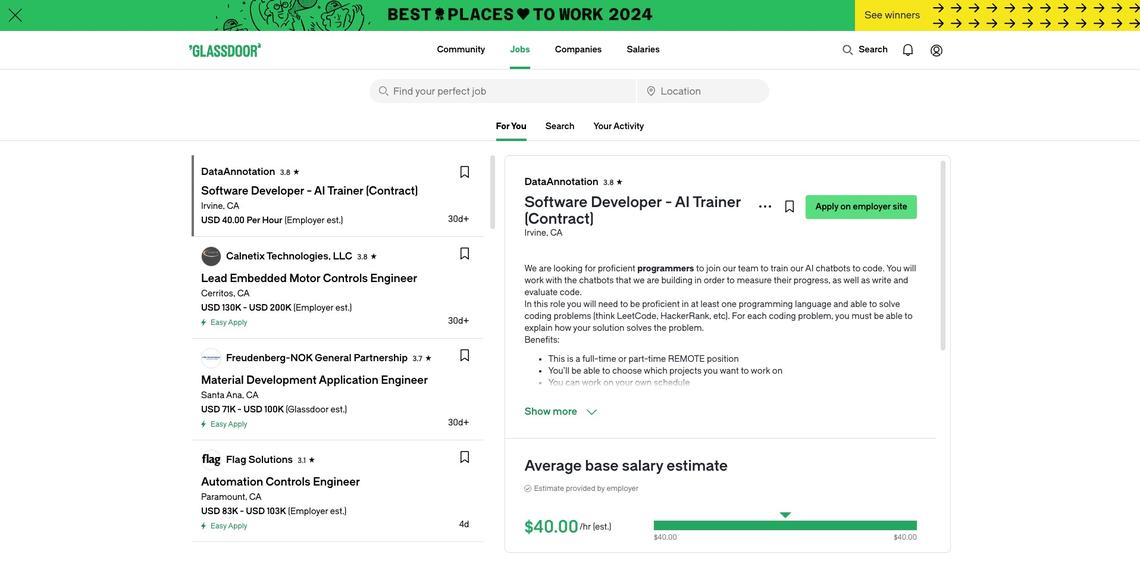 Task type: vqa. For each thing, say whether or not it's contained in the screenshot.
3.7
yes



Task type: locate. For each thing, give the bounding box(es) containing it.
1 vertical spatial easy apply
[[211, 420, 247, 429]]

1 vertical spatial for
[[732, 311, 745, 321]]

evaluate
[[525, 287, 558, 298]]

search down see
[[859, 45, 888, 55]]

0 horizontal spatial proficient
[[598, 264, 636, 274]]

lottie animation container image inside search button
[[842, 44, 854, 56]]

- inside cerritos, ca usd 130k - usd 200k (employer est.)
[[243, 303, 247, 313]]

irvine, inside "software developer - ai trainer (contract) irvine, ca"
[[525, 228, 548, 238]]

0 horizontal spatial work
[[525, 276, 544, 286]]

2 easy from the top
[[211, 420, 227, 429]]

30d+ for llc
[[448, 316, 469, 326]]

the down looking
[[564, 276, 577, 286]]

1 vertical spatial easy
[[211, 420, 227, 429]]

programmers
[[638, 264, 694, 274]]

show
[[525, 406, 551, 417]]

2 vertical spatial work
[[582, 378, 601, 388]]

order
[[704, 276, 725, 286]]

0 horizontal spatial your
[[573, 323, 591, 333]]

paramount,
[[201, 492, 247, 502]]

see
[[865, 10, 883, 21]]

- inside "software developer - ai trainer (contract) irvine, ca"
[[665, 194, 672, 211]]

1 vertical spatial irvine,
[[525, 228, 548, 238]]

for
[[496, 121, 510, 132], [732, 311, 745, 321]]

3.8 up developer
[[603, 179, 614, 187]]

ca down (contract)
[[550, 228, 563, 238]]

to right want
[[741, 366, 749, 376]]

(employer for solutions
[[288, 506, 328, 517]]

0 horizontal spatial coding
[[525, 311, 552, 321]]

2 vertical spatial easy apply
[[211, 522, 247, 530]]

part-
[[629, 354, 648, 364]]

0 vertical spatial will
[[904, 264, 916, 274]]

ai left trainer
[[675, 194, 690, 211]]

employer right by
[[607, 484, 639, 493]]

1 horizontal spatial the
[[654, 323, 667, 333]]

2 vertical spatial 30d+
[[448, 418, 469, 428]]

1 horizontal spatial coding
[[769, 311, 796, 321]]

easy for flag solutions
[[211, 522, 227, 530]]

flag
[[226, 454, 246, 465]]

be down solve
[[874, 311, 884, 321]]

30d+ for general
[[448, 418, 469, 428]]

santa ana, ca usd 71k - usd 100k (glassdoor est.)
[[201, 390, 347, 415]]

time
[[599, 354, 616, 364], [648, 354, 666, 364]]

your
[[594, 121, 612, 132]]

proficient
[[598, 264, 636, 274], [642, 299, 680, 309]]

with
[[546, 276, 562, 286]]

1 vertical spatial search
[[546, 121, 575, 132]]

none field search keyword
[[370, 79, 636, 103]]

leetcode,
[[617, 311, 658, 321]]

0 horizontal spatial our
[[723, 264, 736, 274]]

your down the choose
[[616, 378, 633, 388]]

you down search keyword field
[[511, 121, 527, 132]]

our
[[723, 264, 736, 274], [790, 264, 804, 274]]

you down position
[[704, 366, 718, 376]]

easy down usd 83k
[[211, 522, 227, 530]]

est.) inside 'paramount, ca usd 83k - usd 103k (employer est.)'
[[330, 506, 347, 517]]

able up must
[[851, 299, 867, 309]]

3 30d+ from the top
[[448, 418, 469, 428]]

1 horizontal spatial and
[[894, 276, 909, 286]]

coding
[[525, 311, 552, 321], [769, 311, 796, 321]]

(employer right usd 200k
[[293, 303, 334, 313]]

1 horizontal spatial you
[[704, 366, 718, 376]]

0 vertical spatial search
[[859, 45, 888, 55]]

1 vertical spatial in
[[682, 299, 689, 309]]

easy apply down usd 130k
[[211, 318, 247, 327]]

time up which
[[648, 354, 666, 364]]

est.) for irvine, ca usd 40.00 per hour (employer est.)
[[327, 215, 343, 226]]

1 vertical spatial your
[[616, 378, 633, 388]]

2 30d+ from the top
[[448, 316, 469, 326]]

lottie animation container image
[[894, 36, 922, 64], [922, 36, 951, 64], [922, 36, 951, 64], [842, 44, 854, 56]]

and down well
[[834, 299, 849, 309]]

you up write
[[887, 264, 902, 274]]

trainer
[[693, 194, 741, 211]]

ca inside santa ana, ca usd 71k - usd 100k (glassdoor est.)
[[246, 390, 259, 401]]

0 vertical spatial easy
[[211, 318, 227, 327]]

1 vertical spatial 3.8
[[603, 179, 614, 187]]

santa
[[201, 390, 224, 401]]

1 easy from the top
[[211, 318, 227, 327]]

1 vertical spatial proficient
[[642, 299, 680, 309]]

1 vertical spatial 30d+
[[448, 316, 469, 326]]

- down ana,
[[238, 405, 242, 415]]

able down solve
[[886, 311, 903, 321]]

calnetix technologies, llc logo image
[[202, 247, 221, 266]]

ca right cerritos,
[[237, 289, 250, 299]]

0 horizontal spatial are
[[539, 264, 552, 274]]

as left well
[[833, 276, 842, 286]]

code. up write
[[863, 264, 885, 274]]

1 horizontal spatial chatbots
[[816, 264, 851, 274]]

developer
[[591, 194, 662, 211]]

easy down usd 130k
[[211, 318, 227, 327]]

0 vertical spatial able
[[851, 299, 867, 309]]

easy apply down usd 83k
[[211, 522, 247, 530]]

our right train
[[790, 264, 804, 274]]

3 easy apply from the top
[[211, 522, 247, 530]]

1 our from the left
[[723, 264, 736, 274]]

jobs link
[[510, 31, 530, 69]]

1 horizontal spatial as
[[861, 276, 870, 286]]

will
[[904, 264, 916, 274], [584, 299, 596, 309]]

that
[[616, 276, 631, 286]]

0 vertical spatial easy apply
[[211, 318, 247, 327]]

programming
[[739, 299, 793, 309]]

search inside button
[[859, 45, 888, 55]]

$40.00
[[525, 517, 579, 537], [654, 533, 677, 542], [894, 533, 917, 542]]

- right usd 130k
[[243, 303, 247, 313]]

you inside this is a full-time or part-time remote position you'll be able to choose which projects you want to work on you can work on your own schedule
[[704, 366, 718, 376]]

search button
[[836, 38, 894, 62]]

- right usd 83k
[[240, 506, 244, 517]]

irvine, down (contract)
[[525, 228, 548, 238]]

0 horizontal spatial none field
[[370, 79, 636, 103]]

2 none field from the left
[[637, 79, 770, 103]]

1 vertical spatial chatbots
[[579, 276, 614, 286]]

on
[[841, 202, 851, 212], [772, 366, 783, 376], [603, 378, 614, 388]]

0 vertical spatial chatbots
[[816, 264, 851, 274]]

dataannotation up per
[[201, 166, 275, 177]]

can
[[566, 378, 580, 388]]

chatbots
[[816, 264, 851, 274], [579, 276, 614, 286]]

chatbots up well
[[816, 264, 851, 274]]

team
[[738, 264, 759, 274]]

1 vertical spatial the
[[654, 323, 667, 333]]

hour
[[262, 215, 283, 226]]

1 horizontal spatial our
[[790, 264, 804, 274]]

0 vertical spatial you
[[567, 299, 582, 309]]

2 coding from the left
[[769, 311, 796, 321]]

0 horizontal spatial as
[[833, 276, 842, 286]]

our right join at the right of page
[[723, 264, 736, 274]]

jobs
[[510, 45, 530, 55]]

paramount, ca usd 83k - usd 103k (employer est.)
[[201, 492, 347, 517]]

your down problems
[[573, 323, 591, 333]]

1 horizontal spatial proficient
[[642, 299, 680, 309]]

(employer inside cerritos, ca usd 130k - usd 200k (employer est.)
[[293, 303, 334, 313]]

2 horizontal spatial be
[[874, 311, 884, 321]]

3 easy from the top
[[211, 522, 227, 530]]

1 horizontal spatial time
[[648, 354, 666, 364]]

this is a full-time or part-time remote position you'll be able to choose which projects you want to work on you can work on your own schedule
[[548, 354, 783, 388]]

activity
[[614, 121, 644, 132]]

lottie animation container image
[[390, 31, 438, 68], [390, 31, 438, 68], [894, 36, 922, 64], [842, 44, 854, 56]]

easy for freudenberg-nok general partnership
[[211, 420, 227, 429]]

proficient up that
[[598, 264, 636, 274]]

how
[[555, 323, 571, 333]]

ai
[[675, 194, 690, 211], [805, 264, 814, 274]]

work inside to join our team to train our ai chatbots to code. you will work with the chatbots that we are building in order to measure their progress, as well as write and evaluate code.
[[525, 276, 544, 286]]

apply for calnetix technologies, llc
[[228, 318, 247, 327]]

each
[[747, 311, 767, 321]]

ca for irvine, ca usd 40.00 per hour (employer est.)
[[227, 201, 239, 211]]

0 horizontal spatial $40.00
[[525, 517, 579, 537]]

0 horizontal spatial and
[[834, 299, 849, 309]]

2 horizontal spatial you
[[887, 264, 902, 274]]

0 vertical spatial 3.8
[[280, 168, 290, 177]]

be up "leetcode,"
[[630, 299, 640, 309]]

to right must
[[905, 311, 913, 321]]

in left at
[[682, 299, 689, 309]]

estimate
[[534, 484, 564, 493]]

winners
[[885, 10, 920, 21]]

(think
[[593, 311, 615, 321]]

your
[[573, 323, 591, 333], [616, 378, 633, 388]]

3.7
[[413, 355, 422, 363]]

0 vertical spatial and
[[894, 276, 909, 286]]

(employer inside 'paramount, ca usd 83k - usd 103k (employer est.)'
[[288, 506, 328, 517]]

site
[[893, 202, 908, 212]]

1 horizontal spatial in
[[695, 276, 702, 286]]

on down the choose
[[603, 378, 614, 388]]

(contract)
[[525, 211, 594, 227]]

1 as from the left
[[833, 276, 842, 286]]

1 horizontal spatial on
[[772, 366, 783, 376]]

ca inside 'paramount, ca usd 83k - usd 103k (employer est.)'
[[249, 492, 262, 502]]

to left join at the right of page
[[696, 264, 704, 274]]

0 vertical spatial employer
[[853, 202, 891, 212]]

- right developer
[[665, 194, 672, 211]]

this
[[534, 299, 548, 309]]

2 vertical spatial you
[[548, 378, 563, 388]]

2 vertical spatial easy
[[211, 522, 227, 530]]

ai inside to join our team to train our ai chatbots to code. you will work with the chatbots that we are building in order to measure their progress, as well as write and evaluate code.
[[805, 264, 814, 274]]

0 vertical spatial be
[[630, 299, 640, 309]]

1 time from the left
[[599, 354, 616, 364]]

ca for cerritos, ca usd 130k - usd 200k (employer est.)
[[237, 289, 250, 299]]

0 horizontal spatial for
[[496, 121, 510, 132]]

the inside in this role you will need to be proficient in at least one programming language and able to solve coding problems (think leetcode, hackerrank, etc). for each coding problem, you must be able to explain how your solution solves the problem. benefits:
[[654, 323, 667, 333]]

you
[[567, 299, 582, 309], [835, 311, 850, 321], [704, 366, 718, 376]]

3.8 up 'irvine, ca usd 40.00 per hour (employer est.)'
[[280, 168, 290, 177]]

0 horizontal spatial the
[[564, 276, 577, 286]]

search left your
[[546, 121, 575, 132]]

as right well
[[861, 276, 870, 286]]

0 vertical spatial your
[[573, 323, 591, 333]]

0 horizontal spatial dataannotation
[[201, 166, 275, 177]]

apply on employer site button
[[806, 195, 917, 219]]

1 horizontal spatial for
[[732, 311, 745, 321]]

1 vertical spatial (employer
[[293, 303, 334, 313]]

code. up role
[[560, 287, 582, 298]]

1 horizontal spatial employer
[[853, 202, 891, 212]]

2 easy apply from the top
[[211, 420, 247, 429]]

est.) inside 'irvine, ca usd 40.00 per hour (employer est.)'
[[327, 215, 343, 226]]

0 horizontal spatial able
[[584, 366, 600, 376]]

2 vertical spatial be
[[572, 366, 582, 376]]

1 vertical spatial work
[[751, 366, 770, 376]]

be down a at the bottom of page
[[572, 366, 582, 376]]

able
[[851, 299, 867, 309], [886, 311, 903, 321], [584, 366, 600, 376]]

on left site
[[841, 202, 851, 212]]

work right can
[[582, 378, 601, 388]]

proficient up "leetcode,"
[[642, 299, 680, 309]]

1 vertical spatial code.
[[560, 287, 582, 298]]

you
[[511, 121, 527, 132], [887, 264, 902, 274], [548, 378, 563, 388]]

0 horizontal spatial on
[[603, 378, 614, 388]]

in
[[695, 276, 702, 286], [682, 299, 689, 309]]

0 horizontal spatial will
[[584, 299, 596, 309]]

1 horizontal spatial are
[[647, 276, 659, 286]]

coding up explain
[[525, 311, 552, 321]]

able down full-
[[584, 366, 600, 376]]

0 horizontal spatial you
[[567, 299, 582, 309]]

freudenberg-nok general partnership logo image
[[202, 349, 221, 368]]

1 horizontal spatial 3.8
[[357, 253, 368, 261]]

and inside to join our team to train our ai chatbots to code. you will work with the chatbots that we are building in order to measure their progress, as well as write and evaluate code.
[[894, 276, 909, 286]]

solve
[[879, 299, 900, 309]]

work down we
[[525, 276, 544, 286]]

est.) for paramount, ca usd 83k - usd 103k (employer est.)
[[330, 506, 347, 517]]

0 vertical spatial for
[[496, 121, 510, 132]]

for down one
[[732, 311, 745, 321]]

1 vertical spatial and
[[834, 299, 849, 309]]

in left the order
[[695, 276, 702, 286]]

dataannotation up software
[[525, 176, 599, 187]]

ca for paramount, ca usd 83k - usd 103k (employer est.)
[[249, 492, 262, 502]]

0 horizontal spatial in
[[682, 299, 689, 309]]

1 vertical spatial employer
[[607, 484, 639, 493]]

None field
[[370, 79, 636, 103], [637, 79, 770, 103]]

ai up progress,
[[805, 264, 814, 274]]

$40.00 /hr (est.)
[[525, 517, 612, 537]]

the
[[564, 276, 577, 286], [654, 323, 667, 333]]

2 horizontal spatial on
[[841, 202, 851, 212]]

0 horizontal spatial be
[[572, 366, 582, 376]]

(employer right 'hour'
[[285, 215, 325, 226]]

show more
[[525, 406, 577, 417]]

apply on employer site
[[816, 202, 908, 212]]

1 vertical spatial you
[[835, 311, 850, 321]]

2 vertical spatial 3.8
[[357, 253, 368, 261]]

you left must
[[835, 311, 850, 321]]

jobs list element
[[192, 155, 484, 576]]

est.) inside cerritos, ca usd 130k - usd 200k (employer est.)
[[336, 303, 352, 313]]

problems
[[554, 311, 591, 321]]

0 horizontal spatial chatbots
[[579, 276, 614, 286]]

0 horizontal spatial code.
[[560, 287, 582, 298]]

your activity link
[[594, 120, 644, 134]]

schedule
[[654, 378, 690, 388]]

as
[[833, 276, 842, 286], [861, 276, 870, 286]]

on right want
[[772, 366, 783, 376]]

you up problems
[[567, 299, 582, 309]]

1 easy apply from the top
[[211, 318, 247, 327]]

-
[[665, 194, 672, 211], [243, 303, 247, 313], [238, 405, 242, 415], [240, 506, 244, 517]]

full-
[[582, 354, 599, 364]]

ca right ana,
[[246, 390, 259, 401]]

llc
[[333, 251, 352, 262]]

to up must
[[869, 299, 877, 309]]

coding down programming
[[769, 311, 796, 321]]

1 horizontal spatial will
[[904, 264, 916, 274]]

chatbots down for
[[579, 276, 614, 286]]

estimate provided by employer
[[534, 484, 639, 493]]

join
[[706, 264, 721, 274]]

easy down usd 71k
[[211, 420, 227, 429]]

1 horizontal spatial code.
[[863, 264, 885, 274]]

ca inside 'irvine, ca usd 40.00 per hour (employer est.)'
[[227, 201, 239, 211]]

easy apply down usd 71k
[[211, 420, 247, 429]]

ca up usd 103k at left
[[249, 492, 262, 502]]

your inside this is a full-time or part-time remote position you'll be able to choose which projects you want to work on you can work on your own schedule
[[616, 378, 633, 388]]

are inside to join our team to train our ai chatbots to code. you will work with the chatbots that we are building in order to measure their progress, as well as write and evaluate code.
[[647, 276, 659, 286]]

for down search keyword field
[[496, 121, 510, 132]]

the right solves
[[654, 323, 667, 333]]

1 none field from the left
[[370, 79, 636, 103]]

1 30d+ from the top
[[448, 214, 469, 224]]

easy apply for freudenberg-
[[211, 420, 247, 429]]

1 horizontal spatial none field
[[637, 79, 770, 103]]

ca inside cerritos, ca usd 130k - usd 200k (employer est.)
[[237, 289, 250, 299]]

and right write
[[894, 276, 909, 286]]

which
[[644, 366, 668, 376]]

you down you'll
[[548, 378, 563, 388]]

0 horizontal spatial 3.8
[[280, 168, 290, 177]]

2 vertical spatial you
[[704, 366, 718, 376]]

usd 130k
[[201, 303, 241, 313]]

(employer right usd 103k at left
[[288, 506, 328, 517]]

irvine, ca usd 40.00 per hour (employer est.)
[[201, 201, 343, 226]]

3.8
[[280, 168, 290, 177], [603, 179, 614, 187], [357, 253, 368, 261]]

0 vertical spatial irvine,
[[201, 201, 225, 211]]

work right want
[[751, 366, 770, 376]]

0 vertical spatial in
[[695, 276, 702, 286]]

3.8 right the llc
[[357, 253, 368, 261]]

1 horizontal spatial ai
[[805, 264, 814, 274]]

irvine, up usd 40.00
[[201, 201, 225, 211]]

more
[[553, 406, 577, 417]]

0 vertical spatial work
[[525, 276, 544, 286]]

employer left site
[[853, 202, 891, 212]]

ca up usd 40.00
[[227, 201, 239, 211]]

time left or
[[599, 354, 616, 364]]

1 vertical spatial are
[[647, 276, 659, 286]]

dataannotation inside jobs list element
[[201, 166, 275, 177]]



Task type: describe. For each thing, give the bounding box(es) containing it.
Search keyword field
[[370, 79, 636, 103]]

etc).
[[713, 311, 730, 321]]

community link
[[437, 31, 485, 69]]

search link
[[546, 120, 575, 134]]

- inside 'paramount, ca usd 83k - usd 103k (employer est.)'
[[240, 506, 244, 517]]

2 horizontal spatial work
[[751, 366, 770, 376]]

1 horizontal spatial dataannotation
[[525, 176, 599, 187]]

remote
[[668, 354, 705, 364]]

well
[[844, 276, 859, 286]]

or
[[618, 354, 627, 364]]

base
[[585, 458, 619, 474]]

by
[[597, 484, 605, 493]]

problem,
[[798, 311, 833, 321]]

salary
[[622, 458, 663, 474]]

0 vertical spatial code.
[[863, 264, 885, 274]]

est.) for cerritos, ca usd 130k - usd 200k (employer est.)
[[336, 303, 352, 313]]

apply for flag solutions
[[228, 522, 247, 530]]

usd 100k
[[244, 405, 284, 415]]

looking
[[554, 264, 583, 274]]

0 vertical spatial proficient
[[598, 264, 636, 274]]

choose
[[612, 366, 642, 376]]

1 horizontal spatial work
[[582, 378, 601, 388]]

to left the choose
[[602, 366, 610, 376]]

one
[[722, 299, 737, 309]]

(est.)
[[593, 522, 612, 532]]

for inside in this role you will need to be proficient in at least one programming language and able to solve coding problems (think leetcode, hackerrank, etc). for each coding problem, you must be able to explain how your solution solves the problem. benefits:
[[732, 311, 745, 321]]

0 vertical spatial you
[[511, 121, 527, 132]]

see winners
[[865, 10, 920, 21]]

you inside this is a full-time or part-time remote position you'll be able to choose which projects you want to work on you can work on your own schedule
[[548, 378, 563, 388]]

your inside in this role you will need to be proficient in at least one programming language and able to solve coding problems (think leetcode, hackerrank, etc). for each coding problem, you must be able to explain how your solution solves the problem. benefits:
[[573, 323, 591, 333]]

you'll
[[548, 366, 570, 376]]

their
[[774, 276, 792, 286]]

easy apply for flag
[[211, 522, 247, 530]]

apply for freudenberg-nok general partnership
[[228, 420, 247, 429]]

cerritos, ca usd 130k - usd 200k (employer est.)
[[201, 289, 352, 313]]

general
[[315, 352, 352, 364]]

average base salary estimate
[[525, 458, 728, 474]]

salaries
[[627, 45, 660, 55]]

flag solutions
[[226, 454, 293, 465]]

explain
[[525, 323, 553, 333]]

easy apply for calnetix
[[211, 318, 247, 327]]

for you link
[[496, 120, 527, 134]]

in inside to join our team to train our ai chatbots to code. you will work with the chatbots that we are building in order to measure their progress, as well as write and evaluate code.
[[695, 276, 702, 286]]

to right need
[[620, 299, 628, 309]]

4d
[[459, 520, 469, 530]]

least
[[701, 299, 720, 309]]

companies link
[[555, 31, 602, 69]]

1 horizontal spatial $40.00
[[654, 533, 677, 542]]

able inside this is a full-time or part-time remote position you'll be able to choose which projects you want to work on you can work on your own schedule
[[584, 366, 600, 376]]

for you
[[496, 121, 527, 132]]

on inside button
[[841, 202, 851, 212]]

to left train
[[761, 264, 769, 274]]

software developer - ai trainer (contract) irvine, ca
[[525, 194, 741, 238]]

proficient inside in this role you will need to be proficient in at least one programming language and able to solve coding problems (think leetcode, hackerrank, etc). for each coding problem, you must be able to explain how your solution solves the problem. benefits:
[[642, 299, 680, 309]]

(glassdoor
[[286, 405, 329, 415]]

0 horizontal spatial search
[[546, 121, 575, 132]]

cerritos,
[[201, 289, 235, 299]]

usd 83k
[[201, 506, 238, 517]]

usd 40.00
[[201, 215, 245, 226]]

flag solutions logo image
[[202, 451, 221, 470]]

salaries link
[[627, 31, 660, 69]]

1 vertical spatial able
[[886, 311, 903, 321]]

(employer inside 'irvine, ca usd 40.00 per hour (employer est.)'
[[285, 215, 325, 226]]

we
[[633, 276, 645, 286]]

usd 71k
[[201, 405, 236, 415]]

Search location field
[[637, 79, 770, 103]]

1 coding from the left
[[525, 311, 552, 321]]

1 horizontal spatial able
[[851, 299, 867, 309]]

companies
[[555, 45, 602, 55]]

3.1
[[298, 456, 306, 465]]

need
[[598, 299, 618, 309]]

easy for calnetix technologies, llc
[[211, 318, 227, 327]]

the inside to join our team to train our ai chatbots to code. you will work with the chatbots that we are building in order to measure their progress, as well as write and evaluate code.
[[564, 276, 577, 286]]

/hr
[[580, 522, 591, 532]]

your activity
[[594, 121, 644, 132]]

per
[[247, 215, 260, 226]]

and inside in this role you will need to be proficient in at least one programming language and able to solve coding problems (think leetcode, hackerrank, etc). for each coding problem, you must be able to explain how your solution solves the problem. benefits:
[[834, 299, 849, 309]]

lottie animation container image inside search button
[[842, 44, 854, 56]]

be inside this is a full-time or part-time remote position you'll be able to choose which projects you want to work on you can work on your own schedule
[[572, 366, 582, 376]]

employer inside button
[[853, 202, 891, 212]]

usd 200k
[[249, 303, 291, 313]]

irvine, inside 'irvine, ca usd 40.00 per hour (employer est.)'
[[201, 201, 225, 211]]

will inside in this role you will need to be proficient in at least one programming language and able to solve coding problems (think leetcode, hackerrank, etc). for each coding problem, you must be able to explain how your solution solves the problem. benefits:
[[584, 299, 596, 309]]

- inside santa ana, ca usd 71k - usd 100k (glassdoor est.)
[[238, 405, 242, 415]]

must
[[852, 311, 872, 321]]

apply inside button
[[816, 202, 839, 212]]

see winners link
[[855, 0, 1140, 32]]

position
[[707, 354, 739, 364]]

technologies,
[[267, 251, 331, 262]]

software
[[525, 194, 588, 211]]

2 time from the left
[[648, 354, 666, 364]]

est.) inside santa ana, ca usd 71k - usd 100k (glassdoor est.)
[[331, 405, 347, 415]]

benefits:
[[525, 335, 560, 345]]

partnership
[[354, 352, 408, 364]]

0 vertical spatial are
[[539, 264, 552, 274]]

estimate
[[667, 458, 728, 474]]

is
[[567, 354, 574, 364]]

to right the order
[[727, 276, 735, 286]]

none field search location
[[637, 79, 770, 103]]

projects
[[670, 366, 702, 376]]

role
[[550, 299, 565, 309]]

ai inside "software developer - ai trainer (contract) irvine, ca"
[[675, 194, 690, 211]]

to join our team to train our ai chatbots to code. you will work with the chatbots that we are building in order to measure their progress, as well as write and evaluate code.
[[525, 264, 916, 298]]

train
[[771, 264, 788, 274]]

2 horizontal spatial you
[[835, 311, 850, 321]]

solutions
[[249, 454, 293, 465]]

2 as from the left
[[861, 276, 870, 286]]

measure
[[737, 276, 772, 286]]

(employer for technologies,
[[293, 303, 334, 313]]

in
[[525, 299, 532, 309]]

solution
[[593, 323, 625, 333]]

0 horizontal spatial employer
[[607, 484, 639, 493]]

1 vertical spatial on
[[772, 366, 783, 376]]

ana,
[[226, 390, 244, 401]]

own
[[635, 378, 652, 388]]

ca inside "software developer - ai trainer (contract) irvine, ca"
[[550, 228, 563, 238]]

freudenberg-nok general partnership
[[226, 352, 408, 364]]

language
[[795, 299, 832, 309]]

you inside to join our team to train our ai chatbots to code. you will work with the chatbots that we are building in order to measure their progress, as well as write and evaluate code.
[[887, 264, 902, 274]]

freudenberg-
[[226, 352, 290, 364]]

to up well
[[853, 264, 861, 274]]

for
[[585, 264, 596, 274]]

usd 103k
[[246, 506, 286, 517]]

2 vertical spatial on
[[603, 378, 614, 388]]

2 horizontal spatial $40.00
[[894, 533, 917, 542]]

in inside in this role you will need to be proficient in at least one programming language and able to solve coding problems (think leetcode, hackerrank, etc). for each coding problem, you must be able to explain how your solution solves the problem. benefits:
[[682, 299, 689, 309]]

will inside to join our team to train our ai chatbots to code. you will work with the chatbots that we are building in order to measure their progress, as well as write and evaluate code.
[[904, 264, 916, 274]]

2 our from the left
[[790, 264, 804, 274]]

this
[[548, 354, 565, 364]]

calnetix technologies, llc
[[226, 251, 352, 262]]

we
[[525, 264, 537, 274]]

we are looking for proficient programmers
[[525, 264, 694, 274]]

show more button
[[525, 405, 599, 419]]



